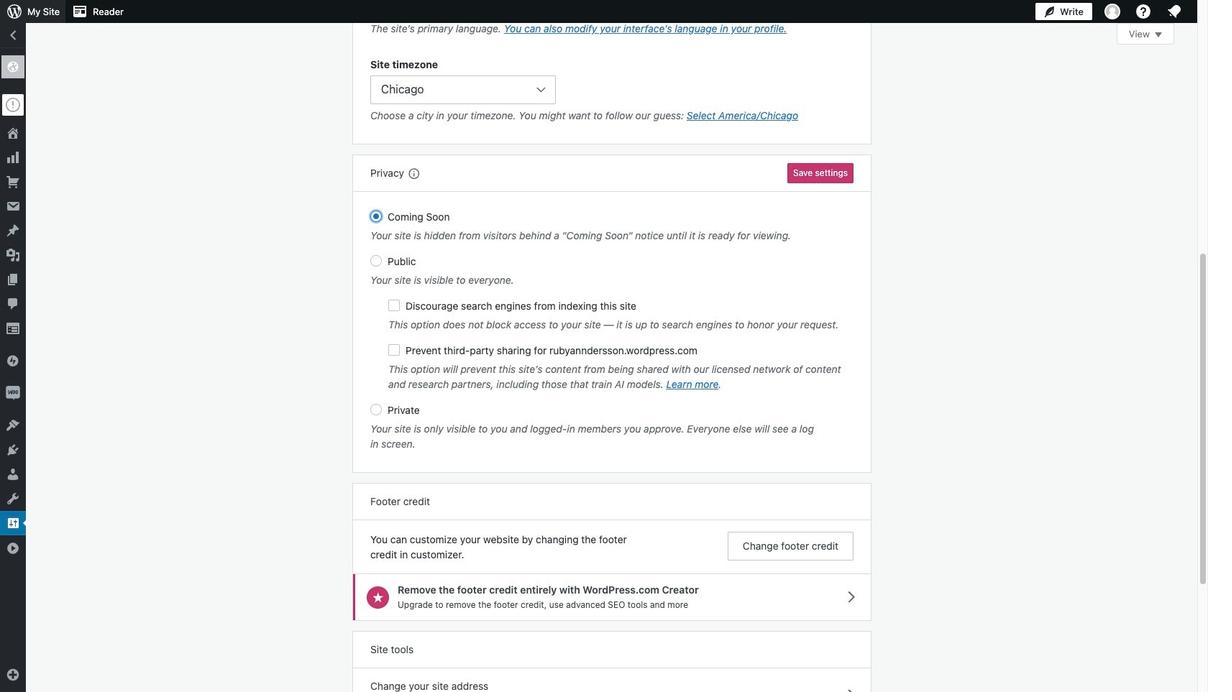 Task type: locate. For each thing, give the bounding box(es) containing it.
None checkbox
[[389, 300, 400, 312]]

group
[[371, 0, 854, 40], [371, 57, 854, 127], [371, 210, 854, 456]]

none checkbox inside group
[[389, 300, 400, 312]]

0 vertical spatial group
[[371, 0, 854, 40]]

img image
[[6, 354, 20, 368], [6, 386, 20, 401]]

2 img image from the top
[[6, 386, 20, 401]]

0 vertical spatial img image
[[6, 354, 20, 368]]

None checkbox
[[389, 345, 400, 356]]

1 vertical spatial group
[[371, 57, 854, 127]]

2 vertical spatial group
[[371, 210, 854, 456]]

1 img image from the top
[[6, 354, 20, 368]]

help image
[[1135, 3, 1153, 20]]

3 group from the top
[[371, 210, 854, 456]]

2 group from the top
[[371, 57, 854, 127]]

1 vertical spatial img image
[[6, 386, 20, 401]]

None radio
[[371, 211, 382, 223], [371, 256, 382, 267], [371, 405, 382, 416], [371, 211, 382, 223], [371, 256, 382, 267], [371, 405, 382, 416]]



Task type: vqa. For each thing, say whether or not it's contained in the screenshot.
1st group from the top
yes



Task type: describe. For each thing, give the bounding box(es) containing it.
my profile image
[[1105, 4, 1121, 19]]

more information image
[[407, 167, 420, 180]]

manage your notifications image
[[1166, 3, 1184, 20]]

1 group from the top
[[371, 0, 854, 40]]

closed image
[[1156, 32, 1163, 37]]



